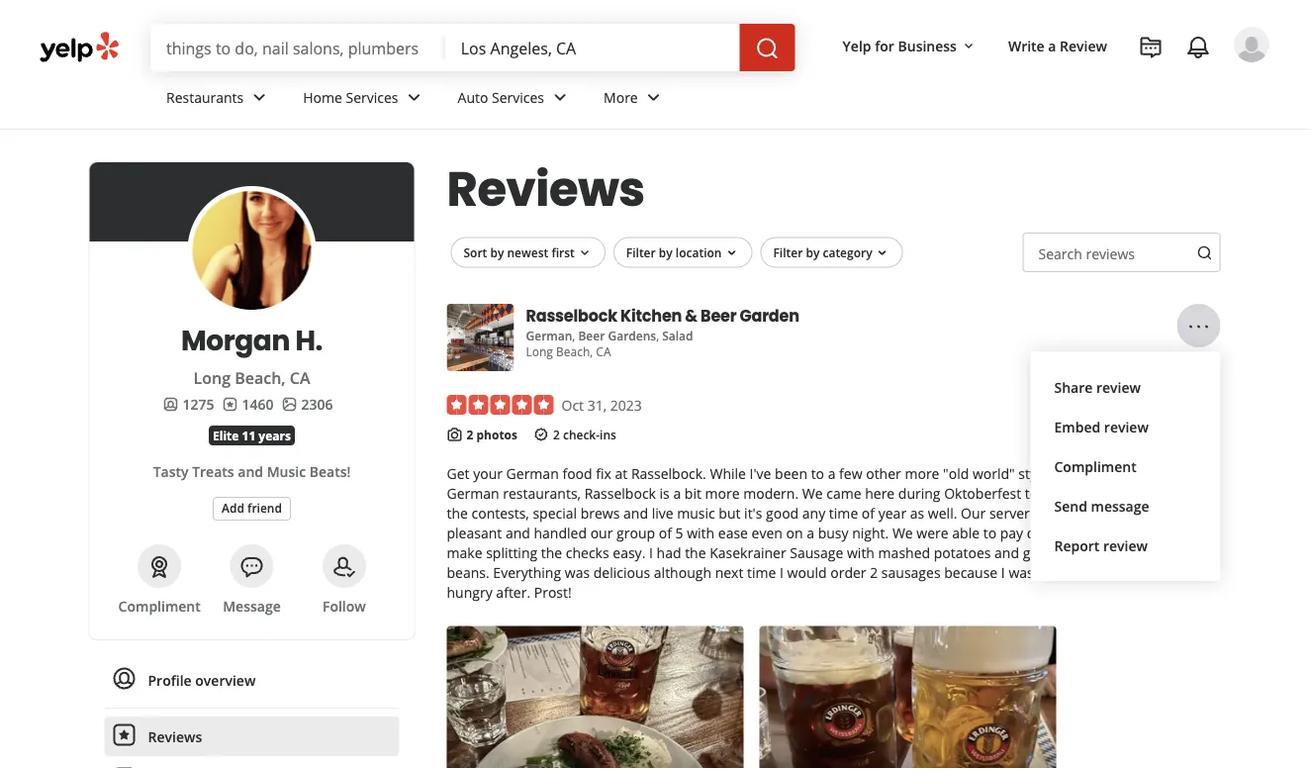 Task type: locate. For each thing, give the bounding box(es) containing it.
add
[[222, 500, 244, 516]]

reviews
[[1086, 244, 1136, 263]]

1 horizontal spatial ca
[[596, 344, 611, 360]]

2 for 2 check-ins
[[553, 427, 560, 443]]

by left 'category'
[[806, 244, 820, 260]]

i left had
[[649, 543, 653, 562]]

2 right the order
[[870, 563, 878, 582]]

search reviews
[[1039, 244, 1136, 263]]

as
[[911, 504, 925, 523]]

long up 5 star rating image
[[526, 344, 553, 360]]

time down came
[[830, 504, 859, 523]]

more link
[[588, 71, 682, 129]]

world"
[[973, 464, 1015, 483]]

0 vertical spatial german
[[526, 328, 573, 344]]

1 horizontal spatial the
[[541, 543, 563, 562]]

1 horizontal spatial time
[[830, 504, 859, 523]]

contests,
[[472, 504, 529, 523]]

pleasant
[[447, 524, 502, 542]]

1 horizontal spatial reviews
[[447, 155, 645, 222]]

to right been
[[811, 464, 825, 483]]

rasselbock down at
[[585, 484, 656, 503]]

1 horizontal spatial more
[[905, 464, 940, 483]]

0 vertical spatial of
[[862, 504, 875, 523]]

24 chevron down v2 image
[[402, 86, 426, 109], [642, 86, 666, 109]]

0 vertical spatial beach,
[[556, 344, 593, 360]]

11
[[242, 427, 256, 444]]

group
[[617, 524, 655, 542]]

reviews element
[[222, 394, 274, 414]]

send message
[[1055, 496, 1150, 515]]

1 vertical spatial compliment
[[118, 596, 201, 615]]

while
[[710, 464, 746, 483]]

24 chevron down v2 image right more
[[642, 86, 666, 109]]

share review button
[[1047, 367, 1205, 407]]

share
[[1055, 378, 1093, 397]]

2 24 chevron down v2 image from the left
[[548, 86, 572, 109]]

, left beer gardens 'link'
[[573, 328, 575, 344]]

2 horizontal spatial i
[[1002, 563, 1006, 582]]

0 vertical spatial menu
[[1031, 351, 1221, 581]]

filter for filter by location
[[627, 244, 656, 260]]

reviews
[[447, 155, 645, 222], [148, 727, 202, 746]]

menu containing share review
[[1031, 351, 1221, 581]]

16 chevron down v2 image inside sort by newest first popup button
[[577, 245, 593, 261]]

ca inside rasselbock kitchen & beer garden german , beer gardens , salad long beach, ca
[[596, 344, 611, 360]]

16 review v2 image
[[222, 396, 238, 412]]

24 chevron down v2 image for more
[[642, 86, 666, 109]]

filter left 'category'
[[774, 244, 803, 260]]

long up the 1275
[[194, 367, 231, 389]]

1 vertical spatial beach,
[[235, 367, 286, 389]]

our
[[591, 524, 613, 542]]

filter left the location in the right of the page
[[627, 244, 656, 260]]

2 photos link
[[467, 427, 518, 443]]

rasselbock
[[526, 304, 618, 327], [585, 484, 656, 503]]

send
[[1055, 496, 1088, 515]]

24 chevron down v2 image inside more link
[[642, 86, 666, 109]]

would
[[788, 563, 827, 582]]

1 horizontal spatial services
[[492, 88, 545, 107]]

1 vertical spatial ca
[[290, 367, 310, 389]]

1 by from the left
[[490, 244, 504, 260]]

newest
[[507, 244, 549, 260]]

None field
[[166, 37, 429, 58], [461, 37, 724, 58]]

24 chevron down v2 image for auto services
[[548, 86, 572, 109]]

of up night.
[[862, 504, 875, 523]]

menu
[[1031, 351, 1221, 581], [104, 660, 399, 768]]

by right sort
[[490, 244, 504, 260]]

by inside 'filter by location' dropdown button
[[659, 244, 673, 260]]

was
[[1034, 504, 1059, 523], [565, 563, 590, 582], [1009, 563, 1034, 582]]

search image
[[756, 37, 780, 60]]

review up embed review button
[[1097, 378, 1141, 397]]

time down kasekrainer
[[747, 563, 777, 582]]

24 chevron down v2 image right auto services
[[548, 86, 572, 109]]

1 vertical spatial we
[[893, 524, 914, 542]]

during
[[899, 484, 941, 503]]

compliment down the embed review
[[1055, 457, 1137, 476]]

1 horizontal spatial beach,
[[556, 344, 593, 360]]

0 horizontal spatial menu
[[104, 660, 399, 768]]

16 chevron down v2 image right the location in the right of the page
[[724, 245, 740, 261]]

1 filter from the left
[[627, 244, 656, 260]]

16 chevron down v2 image right business
[[961, 38, 977, 54]]

friends element
[[163, 394, 214, 414]]

and
[[238, 462, 263, 481], [624, 504, 648, 523], [506, 524, 531, 542], [995, 543, 1020, 562]]

of left 5
[[659, 524, 672, 542]]

24 chevron down v2 image inside the home services link
[[402, 86, 426, 109]]

services right home
[[346, 88, 399, 107]]

embed
[[1055, 417, 1101, 436]]

, left salad
[[657, 328, 659, 344]]

tasty
[[153, 462, 189, 481]]

1 vertical spatial more
[[705, 484, 740, 503]]

with down "music"
[[687, 524, 715, 542]]

reviews right 24 review v2 image
[[148, 727, 202, 746]]

here
[[865, 484, 895, 503]]

get your german food fix at rasselbock. while i've been to a few other more "old world" style german restaurants, rasselbock is a bit more modern. we came here during oktoberfest to enjoy the contests, special brews and live music but it's good any time of year as well. our server was pleasant and handled our group of 5 with ease even on a busy night. we were able to pay digitally to make splitting the checks easy. i had the kasekrainer sausage with mashed potatoes and green beans. everything was delicious although next time i would order 2 sausages because i was still hungry after. prost!
[[447, 464, 1094, 602]]

2 24 chevron down v2 image from the left
[[642, 86, 666, 109]]

0 horizontal spatial 2
[[467, 427, 474, 443]]

1275
[[183, 395, 214, 413]]

restaurants link
[[150, 71, 287, 129]]

sort by newest first button
[[451, 237, 606, 268]]

review down send message button at the bottom right of the page
[[1104, 536, 1148, 555]]

beach, up oct at bottom
[[556, 344, 593, 360]]

rasselbock kitchen & beer garden link
[[526, 304, 800, 328]]

were
[[917, 524, 949, 542]]

salad link
[[663, 328, 694, 344]]

is
[[660, 484, 670, 503]]

2023
[[611, 396, 642, 414]]

1 horizontal spatial we
[[893, 524, 914, 542]]

the up "although"
[[685, 543, 706, 562]]

menu inside the rasselbock kitchen & beer garden region
[[1031, 351, 1221, 581]]

24 chevron down v2 image inside restaurants link
[[248, 86, 271, 109]]

1 vertical spatial review
[[1105, 417, 1149, 436]]

we up mashed
[[893, 524, 914, 542]]

gardens
[[608, 328, 657, 344]]

with down night.
[[847, 543, 875, 562]]

1 horizontal spatial compliment
[[1055, 457, 1137, 476]]

services for home services
[[346, 88, 399, 107]]

2 horizontal spatial 2
[[870, 563, 878, 582]]

to down style
[[1025, 484, 1039, 503]]

beach, inside morgan h. long beach, ca
[[235, 367, 286, 389]]

5 star rating image
[[447, 395, 554, 415]]

1 horizontal spatial with
[[847, 543, 875, 562]]

16 chevron down v2 image inside 'filter by location' dropdown button
[[724, 245, 740, 261]]

0 horizontal spatial long
[[194, 367, 231, 389]]

german left beer gardens 'link'
[[526, 328, 573, 344]]

2 for 2 photos
[[467, 427, 474, 443]]

mashed
[[879, 543, 931, 562]]

home
[[303, 88, 342, 107]]

filter inside popup button
[[774, 244, 803, 260]]

1 24 chevron down v2 image from the left
[[402, 86, 426, 109]]

music
[[267, 462, 306, 481]]

0 horizontal spatial ,
[[573, 328, 575, 344]]

bob b. image
[[1235, 27, 1270, 62]]

a right "on"
[[807, 524, 815, 542]]

home services
[[303, 88, 399, 107]]

german up "restaurants,"
[[506, 464, 559, 483]]

0 vertical spatial rasselbock
[[526, 304, 618, 327]]

0 vertical spatial long
[[526, 344, 553, 360]]

16 chevron down v2 image
[[961, 38, 977, 54], [577, 245, 593, 261], [724, 245, 740, 261], [875, 245, 891, 261]]

user actions element
[[827, 25, 1298, 147]]

message image
[[240, 555, 264, 579]]

compliment inside "button"
[[1055, 457, 1137, 476]]

2 horizontal spatial by
[[806, 244, 820, 260]]

24 chevron down v2 image inside the auto services link
[[548, 86, 572, 109]]

16 chevron down v2 image right first
[[577, 245, 593, 261]]

able
[[953, 524, 980, 542]]

16 camera v2 image
[[447, 427, 463, 442]]

1 horizontal spatial beer
[[701, 304, 737, 327]]

1 vertical spatial german
[[506, 464, 559, 483]]

report review
[[1055, 536, 1148, 555]]

checks
[[566, 543, 610, 562]]

0 horizontal spatial services
[[346, 88, 399, 107]]

0 horizontal spatial 24 chevron down v2 image
[[248, 86, 271, 109]]

profile overview
[[148, 671, 256, 690]]

16 chevron down v2 image inside yelp for business button
[[961, 38, 977, 54]]

2 none field from the left
[[461, 37, 724, 58]]

1 vertical spatial long
[[194, 367, 231, 389]]

None search field
[[150, 24, 800, 71]]

none field up home
[[166, 37, 429, 58]]

by left the location in the right of the page
[[659, 244, 673, 260]]

0 vertical spatial beer
[[701, 304, 737, 327]]

2 by from the left
[[659, 244, 673, 260]]

1 vertical spatial of
[[659, 524, 672, 542]]

long inside rasselbock kitchen & beer garden german , beer gardens , salad long beach, ca
[[526, 344, 553, 360]]

elite 11 years
[[213, 427, 291, 444]]

1 vertical spatial rasselbock
[[585, 484, 656, 503]]

2 right 16 check in v2 image
[[553, 427, 560, 443]]

digitally
[[1027, 524, 1077, 542]]

1 horizontal spatial filter
[[774, 244, 803, 260]]

0 vertical spatial compliment
[[1055, 457, 1137, 476]]

1 none field from the left
[[166, 37, 429, 58]]

friend
[[248, 500, 282, 516]]

kasekrainer
[[710, 543, 787, 562]]

1 horizontal spatial menu
[[1031, 351, 1221, 581]]

by
[[490, 244, 504, 260], [659, 244, 673, 260], [806, 244, 820, 260]]

projects image
[[1140, 36, 1163, 59]]

compliment down compliment image on the left of the page
[[118, 596, 201, 615]]

2 filter from the left
[[774, 244, 803, 260]]

modern.
[[744, 484, 799, 503]]

1 horizontal spatial ,
[[657, 328, 659, 344]]

the down handled
[[541, 543, 563, 562]]

we up any
[[803, 484, 823, 503]]

0 horizontal spatial beach,
[[235, 367, 286, 389]]

delicious
[[594, 563, 651, 582]]

german link
[[526, 328, 573, 344]]

1 vertical spatial reviews
[[148, 727, 202, 746]]

0 horizontal spatial compliment
[[118, 596, 201, 615]]

the up pleasant at the bottom of page
[[447, 504, 468, 523]]

pay
[[1001, 524, 1024, 542]]

1 horizontal spatial 24 chevron down v2 image
[[548, 86, 572, 109]]

reviews up first
[[447, 155, 645, 222]]

of
[[862, 504, 875, 523], [659, 524, 672, 542]]

and up the splitting
[[506, 524, 531, 542]]

0 horizontal spatial with
[[687, 524, 715, 542]]

i left would
[[780, 563, 784, 582]]

24 chevron down v2 image right "restaurants"
[[248, 86, 271, 109]]

beer left the gardens
[[579, 328, 605, 344]]

prost!
[[534, 583, 572, 602]]

16 chevron down v2 image inside the filter by category popup button
[[875, 245, 891, 261]]

ca up the photos element
[[290, 367, 310, 389]]

0 horizontal spatial of
[[659, 524, 672, 542]]

2 vertical spatial review
[[1104, 536, 1148, 555]]

2 services from the left
[[492, 88, 545, 107]]

even
[[752, 524, 783, 542]]

24 chevron down v2 image
[[248, 86, 271, 109], [548, 86, 572, 109]]

time
[[830, 504, 859, 523], [747, 563, 777, 582]]

morgan h. long beach, ca
[[181, 321, 323, 389]]

2 inside get your german food fix at rasselbock. while i've been to a few other more "old world" style german restaurants, rasselbock is a bit more modern. we came here during oktoberfest to enjoy the contests, special brews and live music but it's good any time of year as well. our server was pleasant and handled our group of 5 with ease even on a busy night. we were able to pay digitally to make splitting the checks easy. i had the kasekrainer sausage with mashed potatoes and green beans. everything was delicious although next time i would order 2 sausages because i was still hungry after. prost!
[[870, 563, 878, 582]]

2 right 16 camera v2 icon
[[467, 427, 474, 443]]

  text field
[[1023, 233, 1221, 272]]

Near text field
[[461, 37, 724, 58]]

0 horizontal spatial none field
[[166, 37, 429, 58]]

review up compliment "button"
[[1105, 417, 1149, 436]]

treats
[[192, 462, 234, 481]]

1 vertical spatial menu
[[104, 660, 399, 768]]

more down "while"
[[705, 484, 740, 503]]

0 vertical spatial we
[[803, 484, 823, 503]]

1 horizontal spatial by
[[659, 244, 673, 260]]

"old
[[944, 464, 970, 483]]

more up during
[[905, 464, 940, 483]]

0 horizontal spatial 24 chevron down v2 image
[[402, 86, 426, 109]]

handled
[[534, 524, 587, 542]]

3 by from the left
[[806, 244, 820, 260]]

filter by location button
[[614, 237, 753, 268]]

german inside rasselbock kitchen & beer garden german , beer gardens , salad long beach, ca
[[526, 328, 573, 344]]

0 vertical spatial more
[[905, 464, 940, 483]]

0 horizontal spatial reviews
[[148, 727, 202, 746]]

category
[[823, 244, 873, 260]]

filters group
[[447, 237, 907, 268]]

24 chevron down v2 image left the auto
[[402, 86, 426, 109]]

24 review v2 image
[[112, 723, 136, 747]]

rasselbock up german link
[[526, 304, 618, 327]]

rasselbock kitchen & beer garden region
[[439, 217, 1229, 768]]

0 horizontal spatial beer
[[579, 328, 605, 344]]

german down your
[[447, 484, 500, 503]]

1 horizontal spatial none field
[[461, 37, 724, 58]]

services right the auto
[[492, 88, 545, 107]]

beach, inside rasselbock kitchen & beer garden german , beer gardens , salad long beach, ca
[[556, 344, 593, 360]]

menu item
[[104, 760, 399, 768]]

beer right &
[[701, 304, 737, 327]]

1 24 chevron down v2 image from the left
[[248, 86, 271, 109]]

0 horizontal spatial ca
[[290, 367, 310, 389]]

review for report review
[[1104, 536, 1148, 555]]

long
[[526, 344, 553, 360], [194, 367, 231, 389]]

0 horizontal spatial filter
[[627, 244, 656, 260]]

by inside sort by newest first popup button
[[490, 244, 504, 260]]

0 horizontal spatial by
[[490, 244, 504, 260]]

1 horizontal spatial long
[[526, 344, 553, 360]]

good
[[766, 504, 799, 523]]

1 services from the left
[[346, 88, 399, 107]]

by inside the filter by category popup button
[[806, 244, 820, 260]]

0 vertical spatial ca
[[596, 344, 611, 360]]

been
[[775, 464, 808, 483]]

1 vertical spatial time
[[747, 563, 777, 582]]

ca up oct 31, 2023
[[596, 344, 611, 360]]

food
[[563, 464, 593, 483]]

beach, up 1460
[[235, 367, 286, 389]]

2 check-ins
[[553, 427, 617, 443]]

german
[[526, 328, 573, 344], [506, 464, 559, 483], [447, 484, 500, 503]]

other
[[866, 464, 902, 483]]

i right because
[[1002, 563, 1006, 582]]

none field find
[[166, 37, 429, 58]]

hungry
[[447, 583, 493, 602]]

0 vertical spatial review
[[1097, 378, 1141, 397]]

0 vertical spatial with
[[687, 524, 715, 542]]

24 chevron down v2 image for restaurants
[[248, 86, 271, 109]]

filter inside dropdown button
[[627, 244, 656, 260]]

0 horizontal spatial more
[[705, 484, 740, 503]]

1 horizontal spatial 2
[[553, 427, 560, 443]]

none field up more
[[461, 37, 724, 58]]

1 horizontal spatial 24 chevron down v2 image
[[642, 86, 666, 109]]

beer gardens link
[[579, 328, 657, 344]]

to left pay
[[984, 524, 997, 542]]

16 chevron down v2 image right 'category'
[[875, 245, 891, 261]]



Task type: vqa. For each thing, say whether or not it's contained in the screenshot.
left 24 chevron down v2 icon
yes



Task type: describe. For each thing, give the bounding box(es) containing it.
filter by category
[[774, 244, 873, 260]]

was down checks
[[565, 563, 590, 582]]

was up digitally
[[1034, 504, 1059, 523]]

ins
[[600, 427, 617, 443]]

16 chevron down v2 image for yelp for business
[[961, 38, 977, 54]]

by for category
[[806, 244, 820, 260]]

review for share review
[[1097, 378, 1141, 397]]

make
[[447, 543, 483, 562]]

a left few on the bottom of the page
[[828, 464, 836, 483]]

profile overview menu item
[[104, 660, 399, 709]]

first
[[552, 244, 575, 260]]

embed review
[[1055, 417, 1149, 436]]

photos
[[477, 427, 518, 443]]

16 photos v2 image
[[282, 396, 297, 412]]

1 horizontal spatial i
[[780, 563, 784, 582]]

green
[[1023, 543, 1061, 562]]

rasselbock inside get your german food fix at rasselbock. while i've been to a few other more "old world" style german restaurants, rasselbock is a bit more modern. we came here during oktoberfest to enjoy the contests, special brews and live music but it's good any time of year as well. our server was pleasant and handled our group of 5 with ease even on a busy night. we were able to pay digitally to make splitting the checks easy. i had the kasekrainer sausage with mashed potatoes and green beans. everything was delicious although next time i would order 2 sausages because i was still hungry after. prost!
[[585, 484, 656, 503]]

elite 11 years link
[[209, 426, 295, 446]]

business
[[898, 36, 957, 55]]

follow
[[323, 596, 366, 615]]

h.
[[296, 321, 323, 360]]

5
[[676, 524, 684, 542]]

report
[[1055, 536, 1100, 555]]

1 vertical spatial beer
[[579, 328, 605, 344]]

reviews menu item
[[104, 717, 399, 756]]

follow image
[[332, 555, 356, 579]]

beans.
[[447, 563, 490, 582]]

music
[[677, 504, 716, 523]]

0 horizontal spatial the
[[447, 504, 468, 523]]

more
[[604, 88, 638, 107]]

after.
[[496, 583, 531, 602]]

by for newest
[[490, 244, 504, 260]]

business categories element
[[150, 71, 1270, 129]]

  text field inside the rasselbock kitchen & beer garden region
[[1023, 233, 1221, 272]]

filter by location
[[627, 244, 722, 260]]

location
[[676, 244, 722, 260]]

Find text field
[[166, 37, 429, 58]]

ca inside morgan h. long beach, ca
[[290, 367, 310, 389]]

write a review link
[[1001, 28, 1116, 63]]

morgan h. link
[[113, 321, 391, 360]]

1 , from the left
[[573, 328, 575, 344]]

years
[[259, 427, 291, 444]]

at
[[615, 464, 628, 483]]

2 vertical spatial german
[[447, 484, 500, 503]]

yelp for business button
[[835, 28, 985, 63]]

rasselbock.
[[632, 464, 707, 483]]

24 chevron down v2 image for home services
[[402, 86, 426, 109]]

a right is
[[674, 484, 681, 503]]

tasty treats and music beats!
[[153, 462, 351, 481]]

sort by newest first
[[464, 244, 575, 260]]

services for auto services
[[492, 88, 545, 107]]

notifications image
[[1187, 36, 1211, 59]]

0 vertical spatial time
[[830, 504, 859, 523]]

rasselbock inside rasselbock kitchen & beer garden german , beer gardens , salad long beach, ca
[[526, 304, 618, 327]]

home services link
[[287, 71, 442, 129]]

categories element
[[526, 326, 694, 345]]

fix
[[596, 464, 612, 483]]

overview
[[195, 671, 256, 690]]

message
[[1091, 496, 1150, 515]]

night.
[[853, 524, 889, 542]]

2 horizontal spatial the
[[685, 543, 706, 562]]

16 friends v2 image
[[163, 396, 179, 412]]

splitting
[[486, 543, 538, 562]]

filter for filter by category
[[774, 244, 803, 260]]

reviews inside menu item
[[148, 727, 202, 746]]

potatoes
[[934, 543, 991, 562]]

yelp
[[843, 36, 872, 55]]

for
[[875, 36, 895, 55]]

24 profile v2 image
[[112, 667, 136, 690]]

add friend
[[222, 500, 282, 516]]

31,
[[588, 396, 607, 414]]

it's
[[745, 504, 763, 523]]

a right the write
[[1049, 36, 1057, 55]]

brews
[[581, 504, 620, 523]]

1460
[[242, 395, 274, 413]]

search image
[[1197, 245, 1213, 261]]

on
[[787, 524, 803, 542]]

2 photos
[[467, 427, 518, 443]]

bit
[[685, 484, 702, 503]]

photos element
[[282, 394, 333, 414]]

&
[[685, 304, 698, 327]]

to down send message
[[1081, 524, 1094, 542]]

filter by category button
[[761, 237, 904, 268]]

yelp for business
[[843, 36, 957, 55]]

review
[[1060, 36, 1108, 55]]

check-
[[563, 427, 600, 443]]

i've
[[750, 464, 772, 483]]

16 chevron down v2 image for sort by newest first
[[577, 245, 593, 261]]

1 horizontal spatial of
[[862, 504, 875, 523]]

well.
[[928, 504, 958, 523]]

write
[[1009, 36, 1045, 55]]

oct 31, 2023
[[562, 396, 642, 414]]

profile overview link
[[104, 660, 399, 700]]

garden
[[740, 304, 800, 327]]

profile
[[148, 671, 192, 690]]

review for embed review
[[1105, 417, 1149, 436]]

and up 'group'
[[624, 504, 648, 523]]

busy
[[818, 524, 849, 542]]

share review
[[1055, 378, 1141, 397]]

menu containing profile overview
[[104, 660, 399, 768]]

16 check in v2 image
[[534, 427, 549, 442]]

special
[[533, 504, 577, 523]]

0 horizontal spatial we
[[803, 484, 823, 503]]

2 , from the left
[[657, 328, 659, 344]]

compliment button
[[1047, 446, 1205, 486]]

and down pay
[[995, 543, 1020, 562]]

compliment image
[[148, 555, 171, 579]]

1 vertical spatial with
[[847, 543, 875, 562]]

0 horizontal spatial time
[[747, 563, 777, 582]]

menu image
[[1188, 315, 1211, 339]]

and down elite 11 years link
[[238, 462, 263, 481]]

0 vertical spatial reviews
[[447, 155, 645, 222]]

long inside morgan h. long beach, ca
[[194, 367, 231, 389]]

none field near
[[461, 37, 724, 58]]

sort
[[464, 244, 487, 260]]

16 chevron down v2 image for filter by category
[[875, 245, 891, 261]]

report review button
[[1047, 526, 1205, 565]]

by for location
[[659, 244, 673, 260]]

our
[[961, 504, 986, 523]]

write a review
[[1009, 36, 1108, 55]]

enjoy
[[1042, 484, 1077, 503]]

because
[[945, 563, 998, 582]]

add friend button
[[213, 497, 291, 521]]

2306
[[301, 395, 333, 413]]

16 chevron down v2 image for filter by location
[[724, 245, 740, 261]]

0 horizontal spatial i
[[649, 543, 653, 562]]

restaurants,
[[503, 484, 581, 503]]

style
[[1019, 464, 1049, 483]]

was left still
[[1009, 563, 1034, 582]]

search
[[1039, 244, 1083, 263]]



